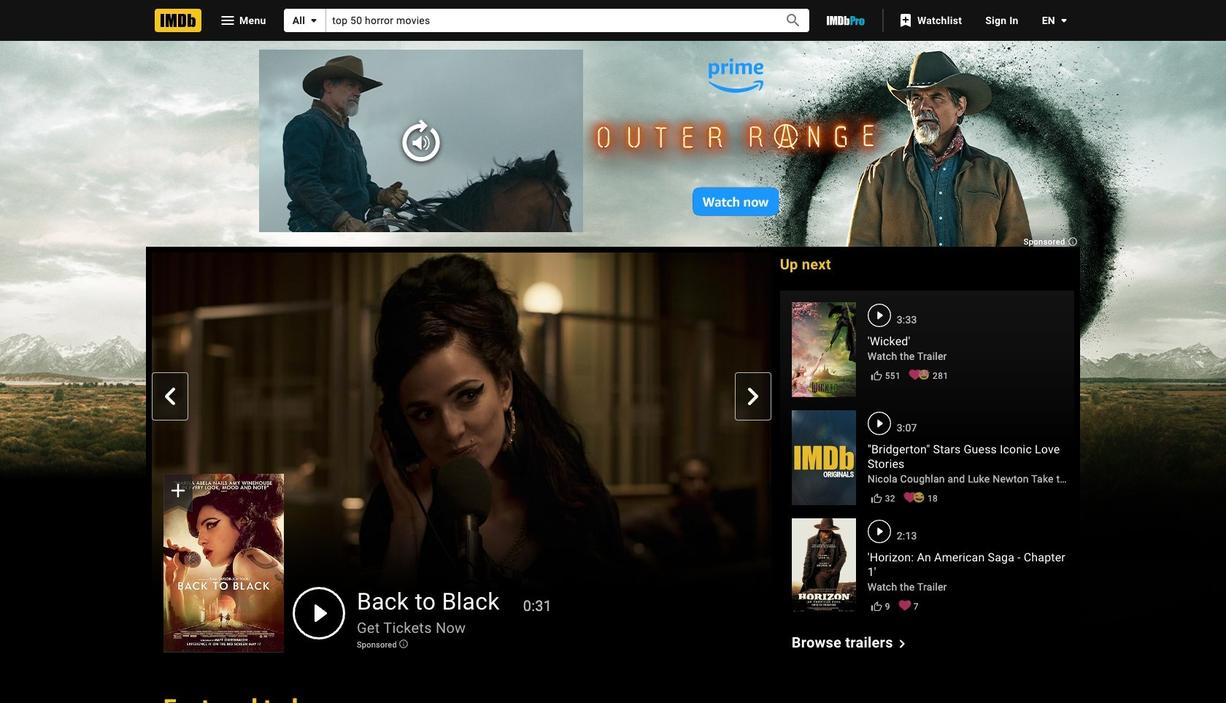 Task type: vqa. For each thing, say whether or not it's contained in the screenshot.
the Horizon: An American Saga - Chapter 1 image
yes



Task type: describe. For each thing, give the bounding box(es) containing it.
chevron left inline image
[[161, 388, 179, 405]]

2 32 people liked this video image from the top
[[868, 493, 885, 504]]

back to black element
[[152, 253, 772, 652]]

home image
[[155, 9, 202, 32]]

submit search image
[[785, 12, 803, 29]]

watchlist image
[[897, 12, 915, 29]]

9 people liked this video image
[[868, 599, 885, 613]]

arrow drop down image
[[305, 12, 323, 29]]

horizon: an american saga - chapter 1 image
[[792, 518, 856, 613]]

2 551 people liked this video image from the top
[[868, 370, 885, 382]]

info image
[[399, 639, 409, 649]]



Task type: locate. For each thing, give the bounding box(es) containing it.
chevron right image
[[893, 635, 911, 652]]

1 32 people liked this video image from the top
[[868, 491, 885, 504]]

None field
[[327, 9, 769, 32]]

there are 7 love it reactions to this video from other people image
[[896, 596, 914, 614], [896, 596, 914, 614]]

there are 281 reactions to this video from other people, primarily love it and excited emojis image
[[907, 366, 933, 383]]

"bridgerton" stars nicola coughlan and luke newton guess iconic love stories image
[[792, 410, 856, 505]]

32 people liked this video image
[[868, 491, 885, 504], [868, 493, 885, 504]]

Search IMDb text field
[[327, 9, 769, 32]]

back to black image
[[152, 252, 772, 601], [164, 474, 284, 652], [164, 474, 284, 652]]

group
[[152, 252, 772, 652], [164, 474, 284, 652]]

chevron right inline image
[[744, 388, 762, 405]]

menu image
[[219, 12, 237, 29]]

1 551 people liked this video image from the top
[[868, 368, 885, 382]]

551 people liked this video image
[[868, 368, 885, 382], [868, 370, 885, 382]]

arrow drop down image
[[1056, 12, 1073, 29]]

None search field
[[284, 9, 810, 32]]

9 people liked this video image
[[868, 601, 885, 612]]

wicked image
[[792, 302, 856, 397]]

there are 18 reactions to this video from other people, primarily love it and funny emojis image
[[902, 488, 928, 506]]



